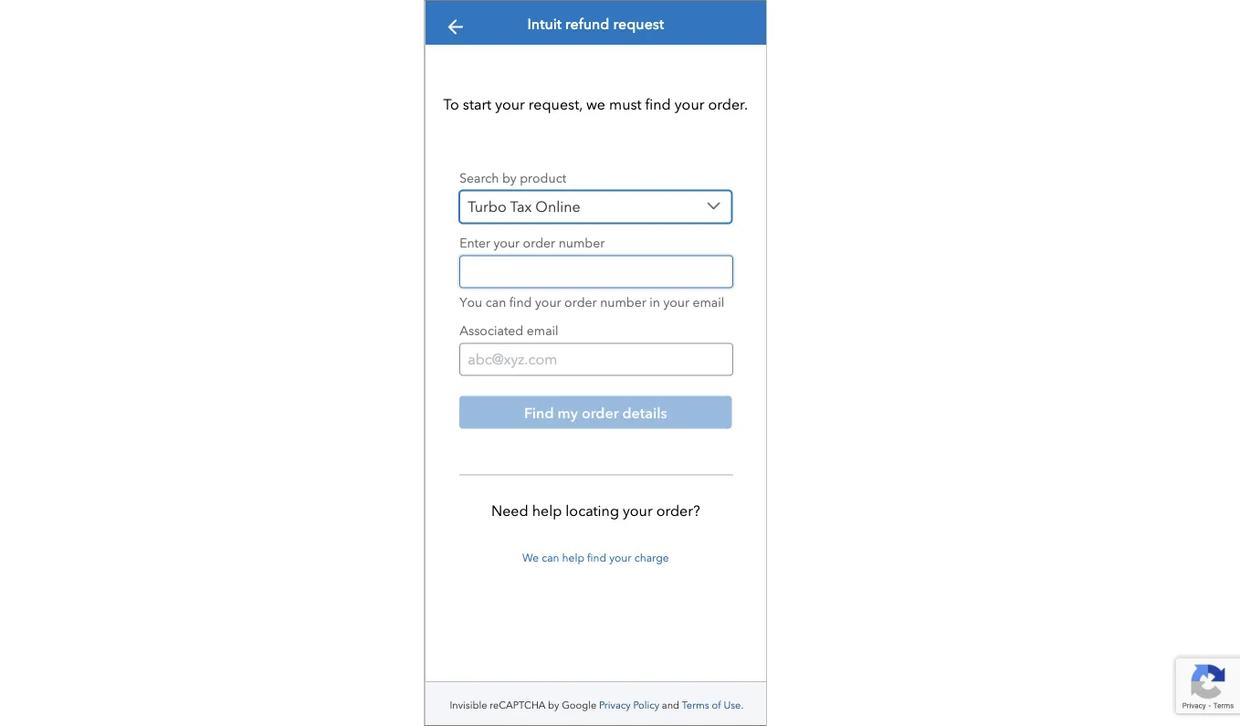 Task type: locate. For each thing, give the bounding box(es) containing it.
recaptcha
[[490, 699, 545, 711]]

by right search
[[502, 168, 516, 185]]

your left order.
[[675, 96, 704, 113]]

find up associated email at the left
[[509, 293, 532, 310]]

order right enter
[[523, 233, 555, 250]]

help
[[532, 502, 562, 519], [562, 551, 584, 564]]

number up enter your order number text field
[[558, 233, 605, 250]]

help right we
[[562, 551, 584, 564]]

your right enter
[[493, 233, 520, 250]]

email right in
[[693, 293, 724, 310]]

help inside we can help find your charge button
[[562, 551, 584, 564]]

1 vertical spatial by
[[548, 699, 559, 711]]

privacy policy link
[[599, 699, 659, 711]]

1 vertical spatial find
[[509, 293, 532, 310]]

order down enter your order number text field
[[564, 293, 597, 310]]

1 horizontal spatial email
[[693, 293, 724, 310]]

1 vertical spatial help
[[562, 551, 584, 564]]

number left in
[[600, 293, 646, 310]]

intuit refund request
[[527, 15, 664, 33]]

by left google
[[548, 699, 559, 711]]

start
[[463, 96, 491, 113]]

order
[[523, 233, 555, 250], [564, 293, 597, 310]]

we
[[522, 551, 539, 564]]

0 vertical spatial number
[[558, 233, 605, 250]]

your left 'charge' at the right bottom of the page
[[609, 551, 632, 564]]

refund
[[565, 15, 610, 33]]

0 horizontal spatial find
[[509, 293, 532, 310]]

you
[[459, 293, 482, 310]]

2 horizontal spatial find
[[645, 96, 671, 113]]

charge
[[634, 551, 669, 564]]

1 horizontal spatial can
[[542, 551, 559, 564]]

0 vertical spatial find
[[645, 96, 671, 113]]

can for we
[[542, 551, 559, 564]]

email
[[693, 293, 724, 310], [527, 321, 558, 338]]

locating
[[565, 502, 619, 519]]

0 vertical spatial order
[[523, 233, 555, 250]]

your
[[495, 96, 525, 113], [675, 96, 704, 113], [493, 233, 520, 250], [535, 293, 561, 310], [663, 293, 689, 310], [623, 502, 653, 519], [609, 551, 632, 564]]

find
[[645, 96, 671, 113], [509, 293, 532, 310], [587, 551, 606, 564]]

0 vertical spatial can
[[485, 293, 506, 310]]

of
[[712, 699, 721, 711]]

must
[[609, 96, 642, 113]]

0 vertical spatial email
[[693, 293, 724, 310]]

find inside button
[[587, 551, 606, 564]]

can for you
[[485, 293, 506, 310]]

your inside button
[[609, 551, 632, 564]]

associated
[[459, 321, 523, 338]]

to start your request, we must find your order.
[[443, 96, 748, 113]]

2 vertical spatial find
[[587, 551, 606, 564]]

can
[[485, 293, 506, 310], [542, 551, 559, 564]]

can right you on the top of page
[[485, 293, 506, 310]]

terms
[[682, 699, 709, 711]]

1 horizontal spatial order
[[564, 293, 597, 310]]

policy
[[633, 699, 659, 711]]

0 vertical spatial by
[[502, 168, 516, 185]]

0 horizontal spatial can
[[485, 293, 506, 310]]

can right we
[[542, 551, 559, 564]]

enter
[[459, 233, 490, 250]]

1 vertical spatial number
[[600, 293, 646, 310]]

and
[[662, 699, 680, 711]]

number
[[558, 233, 605, 250], [600, 293, 646, 310]]

can inside button
[[542, 551, 559, 564]]

find right must
[[645, 96, 671, 113]]

we
[[586, 96, 605, 113]]

order?
[[656, 502, 700, 519]]

0 vertical spatial help
[[532, 502, 562, 519]]

by
[[502, 168, 516, 185], [548, 699, 559, 711]]

1 vertical spatial can
[[542, 551, 559, 564]]

1 horizontal spatial help
[[562, 551, 584, 564]]

0 horizontal spatial email
[[527, 321, 558, 338]]

find down need help locating your order?
[[587, 551, 606, 564]]

email right "associated" at the top of the page
[[527, 321, 558, 338]]

help right need
[[532, 502, 562, 519]]

1 horizontal spatial find
[[587, 551, 606, 564]]

1 horizontal spatial by
[[548, 699, 559, 711]]

your left 'order?'
[[623, 502, 653, 519]]



Task type: describe. For each thing, give the bounding box(es) containing it.
intuit
[[527, 15, 562, 33]]

your up associated email at the left
[[535, 293, 561, 310]]

need
[[491, 502, 528, 519]]

associated email
[[459, 321, 558, 338]]

Enter your order number text field
[[459, 255, 733, 288]]

in
[[649, 293, 660, 310]]

order.
[[708, 96, 748, 113]]

product
[[520, 168, 566, 185]]

we can help find your charge
[[522, 551, 669, 564]]

1 vertical spatial order
[[564, 293, 597, 310]]

request
[[613, 15, 664, 33]]

1 vertical spatial email
[[527, 321, 558, 338]]

your right start
[[495, 96, 525, 113]]

.
[[741, 699, 744, 711]]

invisible
[[449, 699, 487, 711]]

google
[[562, 699, 596, 711]]

your right in
[[663, 293, 689, 310]]

Search by product text field
[[459, 190, 732, 223]]

use
[[724, 699, 741, 711]]

request,
[[528, 96, 582, 113]]

we can help find your charge button
[[459, 551, 732, 565]]

privacy
[[599, 699, 631, 711]]

you can find your order number in your email
[[459, 293, 724, 310]]

Associated email text field
[[459, 343, 733, 376]]

invisible recaptcha by google privacy policy and terms of use .
[[449, 699, 744, 711]]

0 horizontal spatial order
[[523, 233, 555, 250]]

terms of use link
[[682, 699, 741, 711]]

search by product
[[459, 168, 566, 185]]

0 horizontal spatial by
[[502, 168, 516, 185]]

enter your order number
[[459, 233, 605, 250]]

back image
[[444, 16, 466, 38]]

to
[[443, 96, 459, 113]]

need help locating your order?
[[491, 502, 700, 519]]

search
[[459, 168, 499, 185]]

0 horizontal spatial help
[[532, 502, 562, 519]]



Task type: vqa. For each thing, say whether or not it's contained in the screenshot.
Select
no



